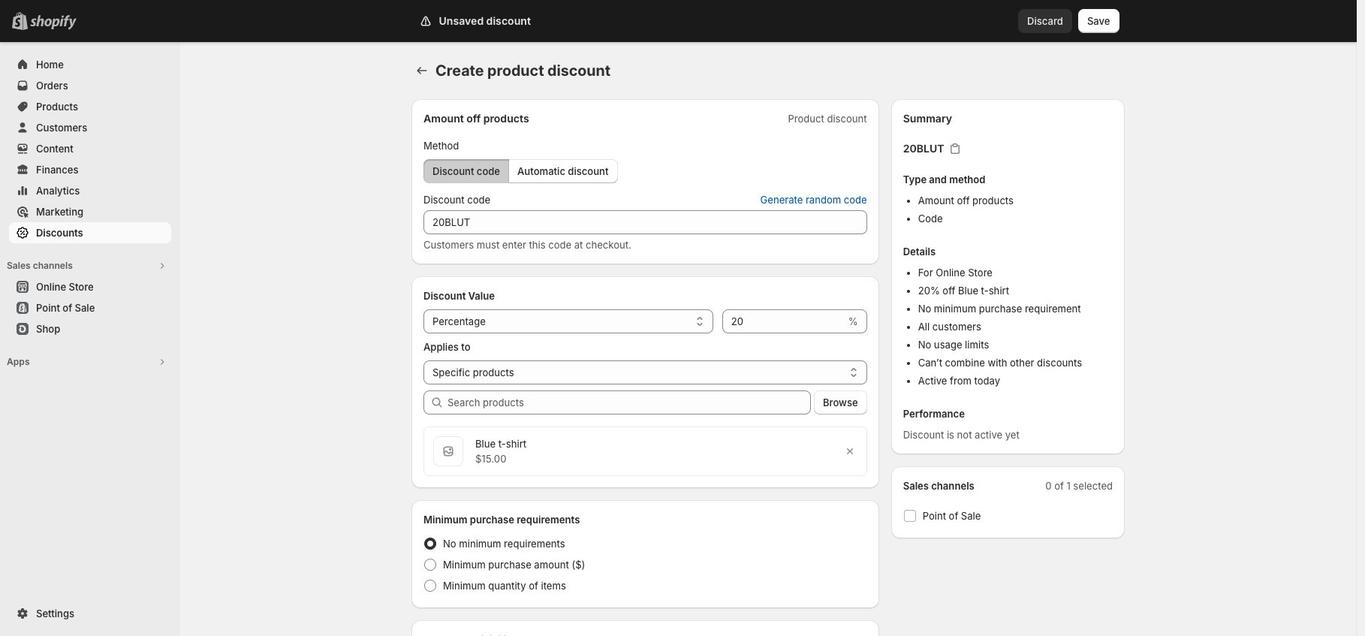 Task type: describe. For each thing, give the bounding box(es) containing it.
shopify image
[[30, 15, 77, 30]]

Search products text field
[[448, 391, 811, 415]]



Task type: vqa. For each thing, say whether or not it's contained in the screenshot.
Shopify IMAGE
yes



Task type: locate. For each thing, give the bounding box(es) containing it.
None text field
[[722, 309, 846, 333]]

None text field
[[424, 210, 867, 234]]



